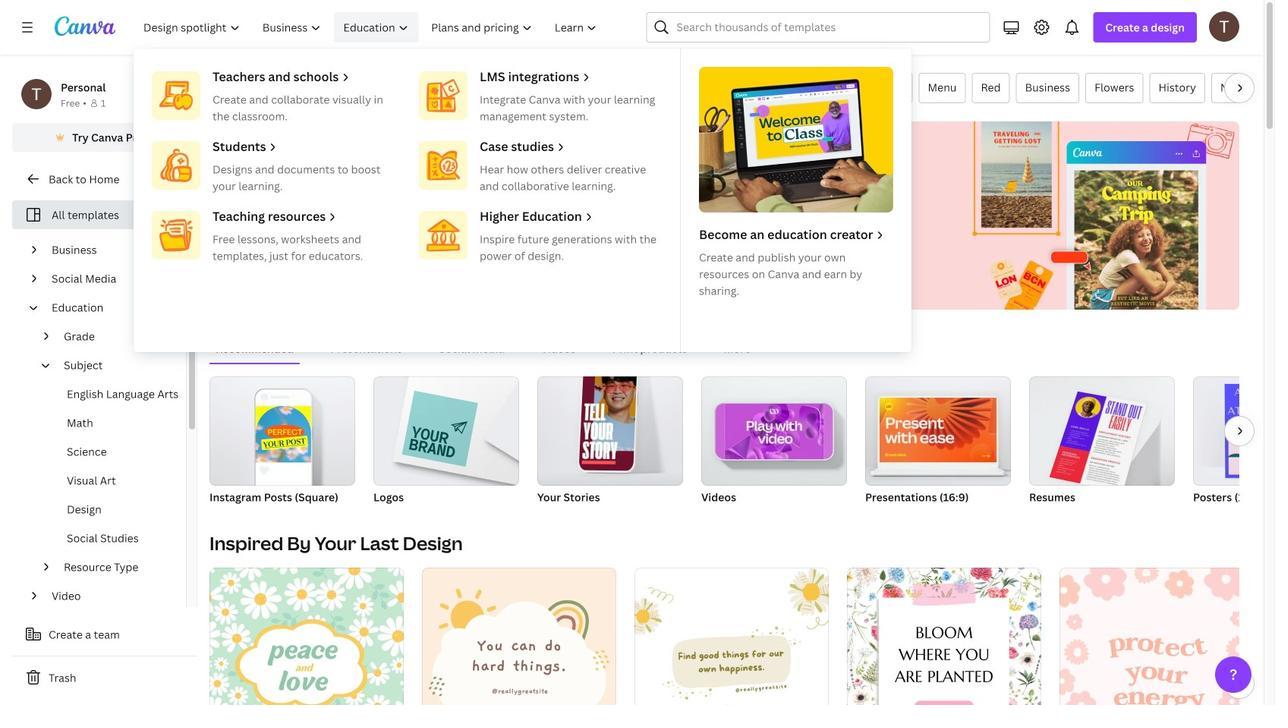 Task type: locate. For each thing, give the bounding box(es) containing it.
poster (18 × 24 in portrait) image
[[1194, 377, 1276, 486], [1225, 384, 1276, 478]]

terry turtle image
[[1210, 11, 1240, 42]]

instagram post (square) image
[[210, 377, 355, 486], [256, 406, 311, 463]]

your story image
[[579, 368, 637, 471], [538, 377, 684, 486]]

pretty floral border spring quote instagram post image
[[848, 568, 1042, 706]]

pink bold colorful illustration flowers quote instagram post image
[[1060, 568, 1255, 706]]

None search field
[[647, 12, 991, 43]]

top level navigation element
[[134, 12, 912, 352]]

presentation (16:9) image
[[866, 377, 1012, 486], [880, 398, 997, 462]]

menu
[[134, 49, 912, 352]]

logo image
[[374, 377, 519, 486], [402, 391, 478, 467]]

yellow beige cute quote instagram post image
[[422, 568, 617, 706]]

trendy travel templates image
[[958, 122, 1240, 310]]

video image
[[702, 377, 848, 486], [725, 404, 824, 460]]

resume image
[[1030, 377, 1176, 486], [1050, 392, 1148, 493]]



Task type: describe. For each thing, give the bounding box(es) containing it.
Search search field
[[677, 13, 981, 42]]

yellow and light green cute floral quote peace and love instagram post image
[[210, 568, 404, 706]]

beige green cute minimalist quote instagram post image
[[635, 568, 829, 706]]



Task type: vqa. For each thing, say whether or not it's contained in the screenshot.
sections
no



